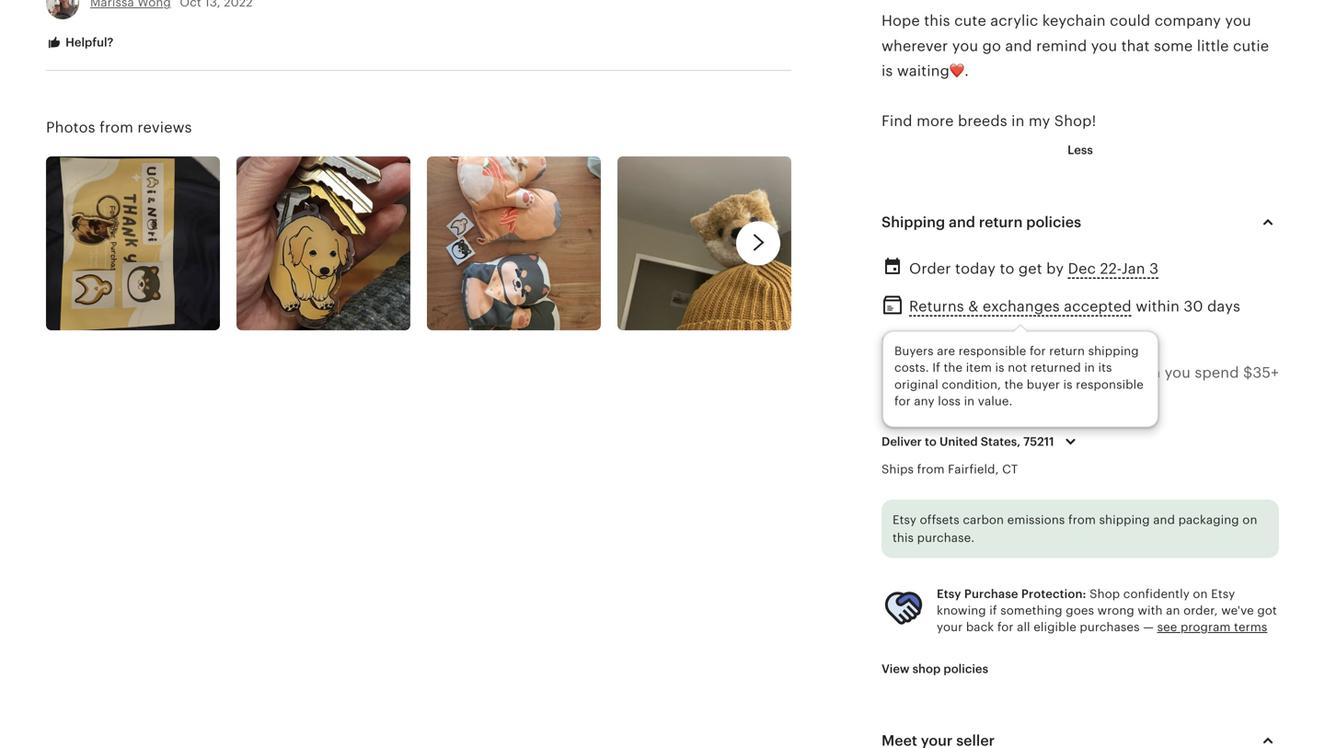 Task type: vqa. For each thing, say whether or not it's contained in the screenshot.
1st the 4.9 from the left
no



Task type: describe. For each thing, give the bounding box(es) containing it.
packaging
[[1179, 513, 1240, 527]]

shop confidently on etsy knowing if something goes wrong with an order, we've got your back for all eligible purchases —
[[937, 587, 1278, 635]]

spend
[[1196, 365, 1240, 381]]

deliver to united states, 75211 button
[[868, 423, 1096, 461]]

3.97
[[1014, 335, 1044, 352]]

cutie
[[1234, 38, 1270, 54]]

helpful?
[[63, 35, 114, 49]]

shipping and return policies
[[882, 214, 1082, 231]]

ship:
[[966, 335, 1001, 352]]

not
[[1009, 361, 1028, 375]]

etsy offsets carbon emissions from shipping and packaging on this purchase.
[[893, 513, 1258, 545]]

0 vertical spatial in
[[1012, 113, 1025, 129]]

view
[[882, 662, 910, 676]]

dec
[[1069, 260, 1097, 277]]

with
[[1139, 604, 1164, 618]]

accepted
[[1065, 298, 1132, 315]]

75211
[[1024, 435, 1055, 449]]

by
[[1047, 260, 1065, 277]]

shop
[[1090, 587, 1121, 601]]

dec 22-jan 3 button
[[1069, 255, 1159, 282]]

hope this cute acrylic keychain could company you wherever you go and remind you that some little cutie is waiting❤️.
[[882, 13, 1270, 79]]

from for fairfield,
[[918, 463, 945, 476]]

purchase
[[965, 587, 1019, 601]]

breeds
[[959, 113, 1008, 129]]

costs.
[[895, 361, 930, 375]]

2 horizontal spatial in
[[1085, 361, 1096, 375]]

3
[[1150, 260, 1159, 277]]

shipping inside enjoy free shipping to the us when you spend $35+ at this shop.
[[985, 365, 1048, 381]]

wherever
[[882, 38, 949, 54]]

go
[[983, 38, 1002, 54]]

eligible
[[1034, 621, 1077, 635]]

etsy for etsy offsets carbon emissions from shipping and packaging on this purchase.
[[893, 513, 917, 527]]

2 vertical spatial is
[[1064, 378, 1073, 392]]

could
[[1111, 13, 1151, 29]]

states,
[[981, 435, 1021, 449]]

on inside etsy offsets carbon emissions from shipping and packaging on this purchase.
[[1243, 513, 1258, 527]]

see program terms
[[1158, 621, 1268, 635]]

ships
[[882, 463, 914, 476]]

order
[[910, 260, 952, 277]]

days
[[1208, 298, 1241, 315]]

exchanges
[[983, 298, 1061, 315]]

buyers are responsible for return shipping costs. if the item is not returned in its original condition, the buyer is responsible for any loss in value. tooltip
[[883, 326, 1159, 428]]

if
[[990, 604, 998, 618]]

we've
[[1222, 604, 1255, 618]]

see
[[1158, 621, 1178, 635]]

this inside enjoy free shipping to the us when you spend $35+ at this shop.
[[928, 387, 954, 403]]

an
[[1167, 604, 1181, 618]]

view shop policies button
[[868, 653, 1003, 686]]

—
[[1144, 621, 1155, 635]]

that
[[1122, 38, 1151, 54]]

offsets
[[921, 513, 960, 527]]

all
[[1018, 621, 1031, 635]]

remind
[[1037, 38, 1088, 54]]

its
[[1099, 361, 1113, 375]]

little
[[1198, 38, 1230, 54]]

some
[[1155, 38, 1194, 54]]

value.
[[979, 395, 1013, 408]]

united
[[940, 435, 978, 449]]

photos from reviews
[[46, 119, 192, 136]]

you left that
[[1092, 38, 1118, 54]]

returns & exchanges accepted
[[910, 298, 1132, 315]]

company
[[1155, 13, 1222, 29]]

cost
[[910, 335, 943, 352]]

purchases
[[1081, 621, 1141, 635]]

to inside dropdown button
[[925, 435, 937, 449]]

hope
[[882, 13, 921, 29]]

if
[[933, 361, 941, 375]]

knowing
[[937, 604, 987, 618]]

emissions
[[1008, 513, 1066, 527]]

program
[[1181, 621, 1232, 635]]

item
[[967, 361, 993, 375]]

etsy purchase protection:
[[937, 587, 1087, 601]]

less button
[[1055, 134, 1108, 167]]

within
[[1136, 298, 1180, 315]]

enjoy
[[910, 365, 949, 381]]

0 horizontal spatial the
[[944, 361, 963, 375]]

wrong
[[1098, 604, 1135, 618]]

to inside enjoy free shipping to the us when you spend $35+ at this shop.
[[1052, 365, 1067, 381]]

0 vertical spatial for
[[1030, 344, 1047, 358]]

cost to ship: $ 3.97
[[910, 335, 1044, 352]]

deliver
[[882, 435, 923, 449]]

fairfield,
[[949, 463, 1000, 476]]

keychain
[[1043, 13, 1107, 29]]

you inside enjoy free shipping to the us when you spend $35+ at this shop.
[[1165, 365, 1192, 381]]

photos
[[46, 119, 95, 136]]

helpful? button
[[32, 26, 127, 60]]

from for reviews
[[100, 119, 134, 136]]

find more breeds in my shop!
[[882, 113, 1097, 129]]

carbon
[[963, 513, 1005, 527]]

free
[[953, 365, 981, 381]]



Task type: locate. For each thing, give the bounding box(es) containing it.
etsy inside etsy offsets carbon emissions from shipping and packaging on this purchase.
[[893, 513, 917, 527]]

and left packaging
[[1154, 513, 1176, 527]]

1 vertical spatial responsible
[[1077, 378, 1145, 392]]

return inside dropdown button
[[980, 214, 1023, 231]]

is down returned
[[1064, 378, 1073, 392]]

etsy for etsy purchase protection:
[[937, 587, 962, 601]]

0 vertical spatial responsible
[[959, 344, 1027, 358]]

1 vertical spatial this
[[928, 387, 954, 403]]

etsy up knowing
[[937, 587, 962, 601]]

etsy up we've
[[1212, 587, 1236, 601]]

2 horizontal spatial from
[[1069, 513, 1097, 527]]

0 vertical spatial this
[[925, 13, 951, 29]]

is
[[882, 63, 894, 79], [996, 361, 1005, 375], [1064, 378, 1073, 392]]

0 horizontal spatial and
[[949, 214, 976, 231]]

cute
[[955, 13, 987, 29]]

1 horizontal spatial responsible
[[1077, 378, 1145, 392]]

return inside buyers are responsible for return shipping costs. if the item is not returned in its original condition, the buyer is responsible for any loss in value.
[[1050, 344, 1086, 358]]

less
[[1068, 143, 1094, 157]]

in left its
[[1085, 361, 1096, 375]]

1 horizontal spatial the
[[1005, 378, 1024, 392]]

buyers
[[895, 344, 934, 358]]

any
[[915, 395, 935, 408]]

$
[[1005, 335, 1014, 352]]

policies inside dropdown button
[[1027, 214, 1082, 231]]

0 vertical spatial shipping
[[1089, 344, 1140, 358]]

policies inside button
[[944, 662, 989, 676]]

responsible
[[959, 344, 1027, 358], [1077, 378, 1145, 392]]

this right at
[[928, 387, 954, 403]]

the right if
[[944, 361, 963, 375]]

1 vertical spatial from
[[918, 463, 945, 476]]

policies up by
[[1027, 214, 1082, 231]]

1 horizontal spatial for
[[998, 621, 1014, 635]]

2 horizontal spatial and
[[1154, 513, 1176, 527]]

1 vertical spatial return
[[1050, 344, 1086, 358]]

on inside the shop confidently on etsy knowing if something goes wrong with an order, we've got your back for all eligible purchases —
[[1194, 587, 1209, 601]]

today
[[956, 260, 996, 277]]

return up returned
[[1050, 344, 1086, 358]]

got
[[1258, 604, 1278, 618]]

ct
[[1003, 463, 1019, 476]]

something
[[1001, 604, 1063, 618]]

shipping down $
[[985, 365, 1048, 381]]

2 horizontal spatial etsy
[[1212, 587, 1236, 601]]

within 30 days
[[1132, 298, 1241, 315]]

policies
[[1027, 214, 1082, 231], [944, 662, 989, 676]]

0 horizontal spatial for
[[895, 395, 911, 408]]

shop
[[913, 662, 941, 676]]

$35+
[[1244, 365, 1280, 381]]

and inside dropdown button
[[949, 214, 976, 231]]

this inside hope this cute acrylic keychain could company you wherever you go and remind you that some little cutie is waiting❤️.
[[925, 13, 951, 29]]

the
[[944, 361, 963, 375], [1071, 365, 1094, 381], [1005, 378, 1024, 392]]

etsy left 'offsets'
[[893, 513, 917, 527]]

and inside etsy offsets carbon emissions from shipping and packaging on this purchase.
[[1154, 513, 1176, 527]]

loss
[[939, 395, 961, 408]]

2 vertical spatial shipping
[[1100, 513, 1151, 527]]

and up today
[[949, 214, 976, 231]]

view shop policies
[[882, 662, 989, 676]]

returns & exchanges accepted button
[[910, 293, 1132, 320]]

you down cute
[[953, 38, 979, 54]]

and inside hope this cute acrylic keychain could company you wherever you go and remind you that some little cutie is waiting❤️.
[[1006, 38, 1033, 54]]

2 vertical spatial for
[[998, 621, 1014, 635]]

2 vertical spatial from
[[1069, 513, 1097, 527]]

in
[[1012, 113, 1025, 129], [1085, 361, 1096, 375], [965, 395, 975, 408]]

1 horizontal spatial policies
[[1027, 214, 1082, 231]]

policies right shop
[[944, 662, 989, 676]]

acrylic
[[991, 13, 1039, 29]]

2 vertical spatial this
[[893, 531, 914, 545]]

and
[[1006, 38, 1033, 54], [949, 214, 976, 231], [1154, 513, 1176, 527]]

from
[[100, 119, 134, 136], [918, 463, 945, 476], [1069, 513, 1097, 527]]

deliver to united states, 75211
[[882, 435, 1055, 449]]

etsy inside the shop confidently on etsy knowing if something goes wrong with an order, we've got your back for all eligible purchases —
[[1212, 587, 1236, 601]]

shipping up its
[[1089, 344, 1140, 358]]

reviews
[[138, 119, 192, 136]]

original
[[895, 378, 939, 392]]

at
[[910, 387, 924, 403]]

in left my
[[1012, 113, 1025, 129]]

from right ships
[[918, 463, 945, 476]]

order today to get by dec 22-jan 3
[[910, 260, 1159, 277]]

on right packaging
[[1243, 513, 1258, 527]]

1 horizontal spatial is
[[996, 361, 1005, 375]]

this left purchase.
[[893, 531, 914, 545]]

0 vertical spatial from
[[100, 119, 134, 136]]

this inside etsy offsets carbon emissions from shipping and packaging on this purchase.
[[893, 531, 914, 545]]

shipping and return policies button
[[866, 200, 1297, 244]]

terms
[[1235, 621, 1268, 635]]

you up cutie at the right top of page
[[1226, 13, 1252, 29]]

get
[[1019, 260, 1043, 277]]

responsible up the item
[[959, 344, 1027, 358]]

return
[[980, 214, 1023, 231], [1050, 344, 1086, 358]]

see program terms link
[[1158, 621, 1268, 635]]

confidently
[[1124, 587, 1190, 601]]

the left its
[[1071, 365, 1094, 381]]

0 vertical spatial is
[[882, 63, 894, 79]]

shop.
[[958, 387, 997, 403]]

is inside hope this cute acrylic keychain could company you wherever you go and remind you that some little cutie is waiting❤️.
[[882, 63, 894, 79]]

0 horizontal spatial from
[[100, 119, 134, 136]]

for
[[1030, 344, 1047, 358], [895, 395, 911, 408], [998, 621, 1014, 635]]

2 horizontal spatial for
[[1030, 344, 1047, 358]]

the inside enjoy free shipping to the us when you spend $35+ at this shop.
[[1071, 365, 1094, 381]]

shipping inside buyers are responsible for return shipping costs. if the item is not returned in its original condition, the buyer is responsible for any loss in value.
[[1089, 344, 1140, 358]]

order,
[[1184, 604, 1219, 618]]

2 horizontal spatial the
[[1071, 365, 1094, 381]]

on up 'order,'
[[1194, 587, 1209, 601]]

1 vertical spatial on
[[1194, 587, 1209, 601]]

for left 'all'
[[998, 621, 1014, 635]]

shipping for return
[[1089, 344, 1140, 358]]

us
[[1098, 365, 1118, 381]]

shipping inside etsy offsets carbon emissions from shipping and packaging on this purchase.
[[1100, 513, 1151, 527]]

&
[[969, 298, 979, 315]]

0 horizontal spatial return
[[980, 214, 1023, 231]]

1 horizontal spatial return
[[1050, 344, 1086, 358]]

protection:
[[1022, 587, 1087, 601]]

from right "emissions" on the bottom
[[1069, 513, 1097, 527]]

back
[[967, 621, 995, 635]]

ships from fairfield, ct
[[882, 463, 1019, 476]]

returned
[[1031, 361, 1082, 375]]

from right photos
[[100, 119, 134, 136]]

0 horizontal spatial responsible
[[959, 344, 1027, 358]]

0 horizontal spatial policies
[[944, 662, 989, 676]]

0 horizontal spatial is
[[882, 63, 894, 79]]

0 horizontal spatial on
[[1194, 587, 1209, 601]]

1 horizontal spatial from
[[918, 463, 945, 476]]

my
[[1029, 113, 1051, 129]]

this left cute
[[925, 13, 951, 29]]

0 vertical spatial on
[[1243, 513, 1258, 527]]

purchase.
[[918, 531, 975, 545]]

goes
[[1067, 604, 1095, 618]]

shipping for from
[[1100, 513, 1151, 527]]

1 vertical spatial policies
[[944, 662, 989, 676]]

1 horizontal spatial etsy
[[937, 587, 962, 601]]

1 vertical spatial and
[[949, 214, 976, 231]]

more
[[917, 113, 954, 129]]

enjoy free shipping to the us when you spend $35+ at this shop.
[[910, 365, 1280, 403]]

is down wherever
[[882, 63, 894, 79]]

0 vertical spatial and
[[1006, 38, 1033, 54]]

when
[[1122, 365, 1161, 381]]

this
[[925, 13, 951, 29], [928, 387, 954, 403], [893, 531, 914, 545]]

0 vertical spatial return
[[980, 214, 1023, 231]]

1 vertical spatial shipping
[[985, 365, 1048, 381]]

are
[[938, 344, 956, 358]]

1 horizontal spatial on
[[1243, 513, 1258, 527]]

buyers are responsible for return shipping costs. if the item is not returned in its original condition, the buyer is responsible for any loss in value.
[[895, 344, 1145, 408]]

2 vertical spatial and
[[1154, 513, 1176, 527]]

1 vertical spatial is
[[996, 361, 1005, 375]]

0 horizontal spatial in
[[965, 395, 975, 408]]

return up today
[[980, 214, 1023, 231]]

jan
[[1122, 260, 1146, 277]]

0 horizontal spatial etsy
[[893, 513, 917, 527]]

shipping up shop
[[1100, 513, 1151, 527]]

the down the not
[[1005, 378, 1024, 392]]

buyer
[[1027, 378, 1061, 392]]

returns
[[910, 298, 965, 315]]

from inside etsy offsets carbon emissions from shipping and packaging on this purchase.
[[1069, 513, 1097, 527]]

2 horizontal spatial is
[[1064, 378, 1073, 392]]

on
[[1243, 513, 1258, 527], [1194, 587, 1209, 601]]

for up returned
[[1030, 344, 1047, 358]]

1 vertical spatial for
[[895, 395, 911, 408]]

waiting❤️.
[[898, 63, 970, 79]]

is left the not
[[996, 361, 1005, 375]]

you right when
[[1165, 365, 1192, 381]]

30
[[1185, 298, 1204, 315]]

in down condition,
[[965, 395, 975, 408]]

for inside the shop confidently on etsy knowing if something goes wrong with an order, we've got your back for all eligible purchases —
[[998, 621, 1014, 635]]

and down acrylic
[[1006, 38, 1033, 54]]

shipping
[[882, 214, 946, 231]]

for left any
[[895, 395, 911, 408]]

0 vertical spatial policies
[[1027, 214, 1082, 231]]

responsible down its
[[1077, 378, 1145, 392]]

1 vertical spatial in
[[1085, 361, 1096, 375]]

2 vertical spatial in
[[965, 395, 975, 408]]

1 horizontal spatial and
[[1006, 38, 1033, 54]]

shop!
[[1055, 113, 1097, 129]]

1 horizontal spatial in
[[1012, 113, 1025, 129]]



